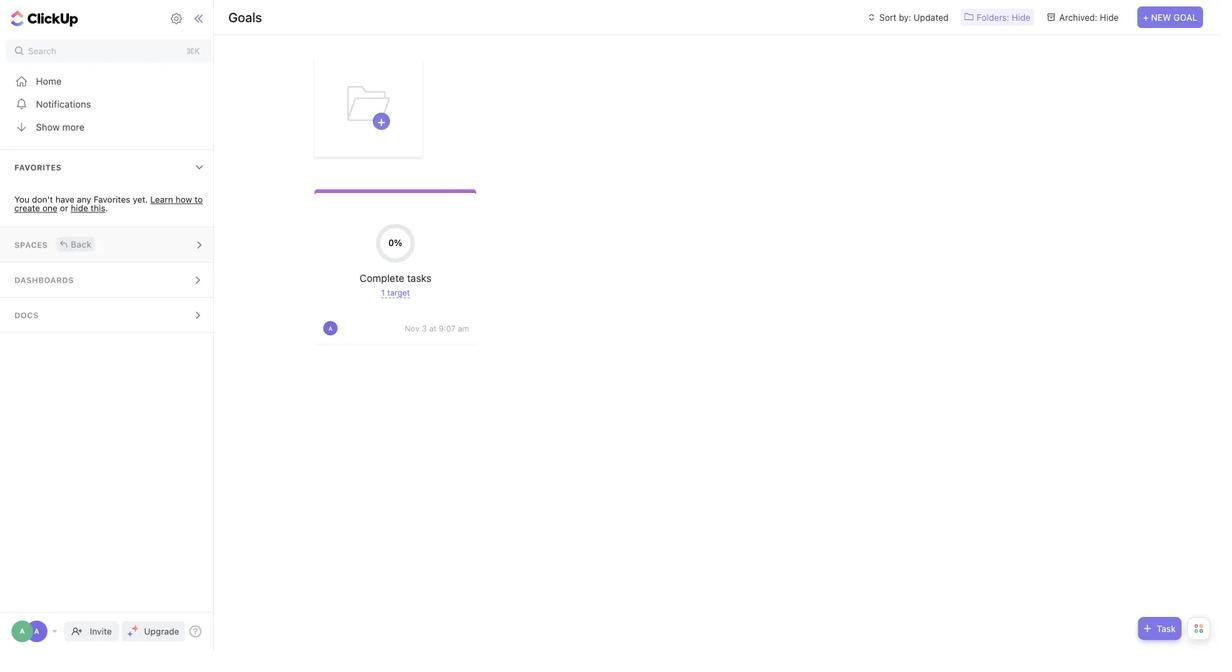 Task type: describe. For each thing, give the bounding box(es) containing it.
show
[[36, 122, 60, 133]]

nov
[[405, 324, 420, 333]]

one
[[42, 203, 58, 213]]

target
[[387, 288, 410, 298]]

invite
[[90, 627, 112, 637]]

complete tasks 1 target
[[360, 272, 432, 298]]

docs
[[14, 311, 39, 320]]

goal
[[1174, 12, 1198, 22]]

don't
[[32, 195, 53, 205]]

+ for +
[[378, 114, 386, 129]]

learn
[[150, 195, 173, 205]]

notifications
[[36, 99, 91, 110]]

am
[[458, 324, 469, 333]]

hide this link
[[71, 203, 105, 213]]

goals
[[228, 9, 262, 25]]

hide
[[71, 203, 88, 213]]

to
[[195, 195, 203, 205]]

home
[[36, 76, 62, 87]]

have
[[55, 195, 74, 205]]

3
[[422, 324, 427, 333]]

back link
[[56, 237, 94, 252]]

sparkle svg 1 image
[[132, 626, 139, 633]]

.
[[105, 203, 108, 213]]

notifications link
[[0, 93, 217, 116]]

upgrade link
[[122, 622, 185, 642]]

more
[[62, 122, 84, 133]]

by:
[[899, 12, 911, 22]]

sort
[[880, 12, 897, 22]]

or hide this .
[[58, 203, 108, 213]]

sidebar settings image
[[170, 12, 183, 25]]

yet.
[[133, 195, 148, 205]]

show more
[[36, 122, 84, 133]]

folders: hide
[[977, 12, 1031, 22]]

1 horizontal spatial favorites
[[94, 195, 130, 205]]

spaces
[[14, 241, 48, 250]]



Task type: locate. For each thing, give the bounding box(es) containing it.
archived:
[[1059, 12, 1098, 22]]

complete
[[360, 272, 404, 284]]

sort by: updated button
[[862, 9, 953, 26]]

a button
[[322, 320, 339, 337]]

any
[[77, 195, 91, 205]]

2 hide from the left
[[1100, 12, 1119, 22]]

tasks
[[407, 272, 432, 284]]

0 vertical spatial favorites
[[14, 163, 62, 172]]

a inside dropdown button
[[329, 325, 333, 332]]

hide
[[1012, 12, 1031, 22], [1100, 12, 1119, 22]]

learn how to create one
[[14, 195, 203, 213]]

⌘k
[[186, 46, 200, 56]]

favorites
[[14, 163, 62, 172], [94, 195, 130, 205]]

1 horizontal spatial +
[[1143, 12, 1149, 22]]

new
[[1151, 12, 1171, 22]]

1
[[381, 288, 385, 298]]

you
[[14, 195, 29, 205]]

favorites inside button
[[14, 163, 62, 172]]

archived: hide
[[1059, 12, 1119, 22]]

upgrade
[[144, 627, 179, 637]]

back
[[71, 240, 92, 250]]

1 horizontal spatial a
[[34, 628, 39, 636]]

at
[[429, 324, 437, 333]]

this
[[91, 203, 105, 213]]

a
[[329, 325, 333, 332], [20, 628, 25, 636], [34, 628, 39, 636]]

sidebar navigation
[[0, 0, 217, 651]]

1 hide from the left
[[1012, 12, 1031, 22]]

2 horizontal spatial a
[[329, 325, 333, 332]]

search
[[28, 46, 56, 56]]

sparkle svg 2 image
[[128, 632, 133, 638]]

1 vertical spatial +
[[378, 114, 386, 129]]

0 horizontal spatial +
[[378, 114, 386, 129]]

+ new goal
[[1143, 12, 1198, 22]]

task
[[1157, 624, 1176, 634]]

+ for + new goal
[[1143, 12, 1149, 22]]

0 horizontal spatial a
[[20, 628, 25, 636]]

you don't have any favorites yet.
[[14, 195, 150, 205]]

how
[[176, 195, 192, 205]]

0 vertical spatial +
[[1143, 12, 1149, 22]]

0 horizontal spatial hide
[[1012, 12, 1031, 22]]

home link
[[0, 70, 217, 93]]

learn how to create one link
[[14, 195, 203, 213]]

0 horizontal spatial favorites
[[14, 163, 62, 172]]

hide right archived:
[[1100, 12, 1119, 22]]

create
[[14, 203, 40, 213]]

nov 3 at 9:07 am
[[405, 324, 469, 333]]

or
[[60, 203, 68, 213]]

sort by: updated
[[880, 12, 949, 22]]

hide right "folders:"
[[1012, 12, 1031, 22]]

hide for archived: hide
[[1100, 12, 1119, 22]]

1 vertical spatial favorites
[[94, 195, 130, 205]]

dashboards
[[14, 276, 74, 285]]

+
[[1143, 12, 1149, 22], [378, 114, 386, 129]]

1 horizontal spatial hide
[[1100, 12, 1119, 22]]

hide for folders: hide
[[1012, 12, 1031, 22]]

folders:
[[977, 12, 1010, 22]]

updated
[[914, 12, 949, 22]]

9:07
[[439, 324, 456, 333]]

favorites button
[[0, 150, 217, 185]]



Task type: vqa. For each thing, say whether or not it's contained in the screenshot.
CREATED
no



